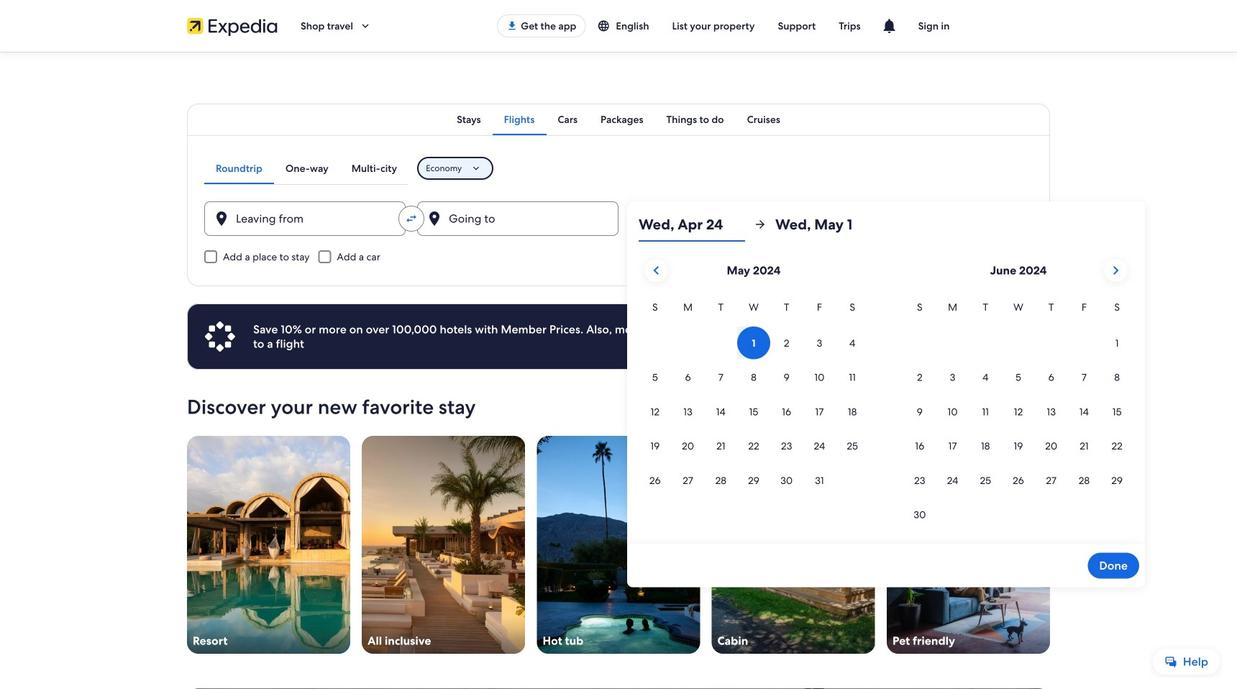Task type: describe. For each thing, give the bounding box(es) containing it.
expedia logo image
[[187, 16, 278, 36]]

next month image
[[1107, 262, 1125, 279]]

download the app button image
[[507, 20, 518, 32]]

june 2024 element
[[904, 299, 1134, 533]]

communication center icon image
[[881, 17, 898, 35]]

1 vertical spatial tab list
[[204, 153, 409, 184]]



Task type: locate. For each thing, give the bounding box(es) containing it.
directional image
[[754, 218, 767, 231]]

previous month image
[[648, 262, 665, 279]]

trailing image
[[359, 19, 372, 32]]

may 2024 element
[[639, 299, 869, 498]]

application
[[639, 253, 1134, 533]]

swap origin and destination values image
[[405, 212, 418, 225]]

tab list
[[187, 104, 1050, 135], [204, 153, 409, 184]]

0 vertical spatial tab list
[[187, 104, 1050, 135]]

small image
[[597, 19, 616, 32]]

main content
[[0, 52, 1237, 689]]



Task type: vqa. For each thing, say whether or not it's contained in the screenshot.
previous month image
yes



